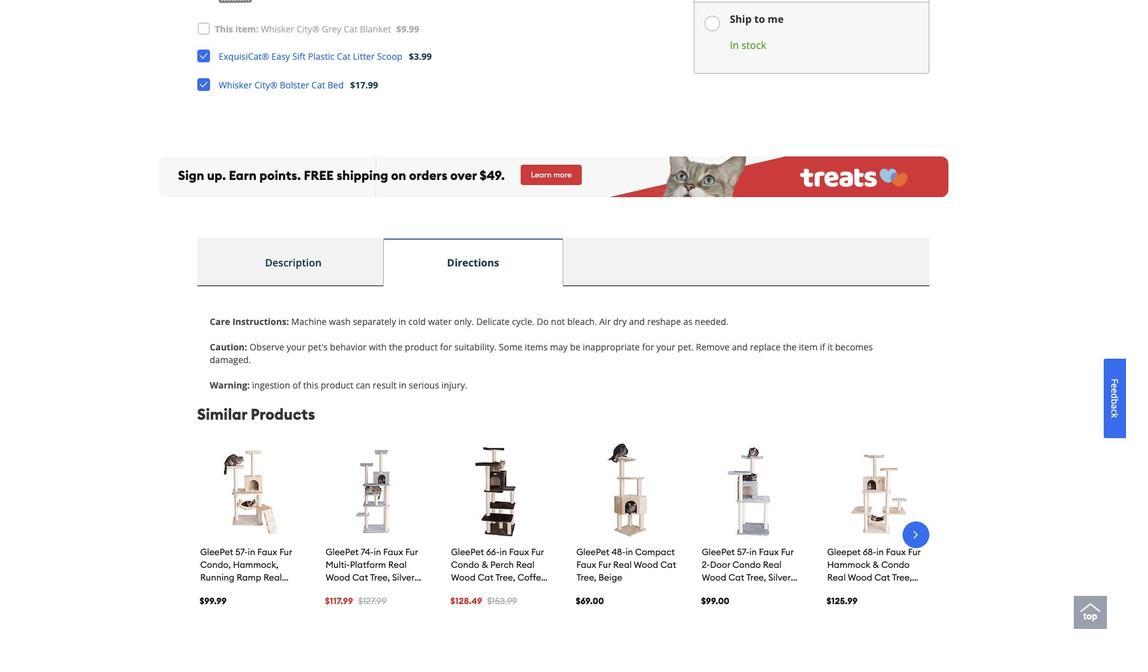 Task type: describe. For each thing, give the bounding box(es) containing it.
gleepet for multi-
[[326, 547, 359, 558]]

in stock
[[730, 38, 766, 52]]

litter
[[353, 50, 375, 63]]

gray inside gleepet 57-in faux fur 2-door condo real wood cat tree, silver gray $99.00
[[702, 585, 722, 596]]

becomes
[[835, 341, 873, 353]]

if
[[820, 341, 825, 353]]

points.
[[259, 167, 301, 183]]

fur for gleepet 57-in faux fur condo, hammock, running ramp real wood cat tree, beige $99.99
[[279, 547, 292, 558]]

running
[[200, 572, 235, 584]]

in for gleepet 57-in faux fur 2-door condo real wood cat tree, silver gray $99.00
[[749, 547, 757, 558]]

$17.99
[[350, 79, 378, 91]]

tree, inside gleepet 48-in compact faux fur real wood cat tree, beige
[[576, 572, 596, 584]]

wood inside gleepet 48-in compact faux fur real wood cat tree, beige
[[634, 559, 658, 571]]

1 for from the left
[[440, 341, 452, 353]]

up.
[[207, 167, 226, 183]]

in left stock
[[730, 38, 739, 52]]

only.
[[454, 316, 474, 328]]

ship to me
[[730, 12, 784, 26]]

whisker inside whisker city® bolster cat bed link
[[219, 79, 252, 91]]

gleepet for condo,
[[200, 547, 233, 558]]

cat left bed
[[312, 79, 325, 91]]

in for gleepet 68-in faux fur hammock & condo real wood cat tree, beige $125.99
[[876, 547, 884, 558]]

2 the from the left
[[783, 341, 797, 353]]

cat inside gleepet 68-in faux fur hammock & condo real wood cat tree, beige $125.99
[[875, 572, 890, 584]]

$125.99
[[827, 596, 858, 607]]

faux inside gleepet 48-in compact faux fur real wood cat tree, beige
[[576, 559, 596, 571]]

c
[[1109, 409, 1121, 414]]

old price element containing $127.99
[[358, 596, 387, 607]]

57- for hammock,
[[235, 547, 248, 558]]

1 horizontal spatial whisker
[[261, 23, 294, 35]]

beige inside gleepet 68-in faux fur hammock & condo real wood cat tree, beige $125.99
[[827, 585, 851, 596]]

gleepet 68-in faux fur hammock &amp; condo real wood cat tree, beige image
[[827, 438, 929, 540]]

exquisicat®
[[219, 50, 269, 63]]

tree, inside gleepet 57-in faux fur condo, hammock, running ramp real wood cat tree, beige $99.99
[[245, 585, 265, 596]]

bed
[[328, 79, 344, 91]]

product inside observe your pet's behavior with the product for suitability. some items may be inappropriate for your pet. remove and replace the item if it becomes damaged.
[[405, 341, 438, 353]]

free
[[304, 167, 334, 183]]

old price element for gleepet 57-in faux fur 2-door condo real wood cat tree, silver gray
[[701, 596, 730, 607]]

gleepet for condo
[[451, 547, 484, 558]]

1 the from the left
[[389, 341, 403, 353]]

f e e d b a c k button
[[1104, 359, 1126, 438]]

item:
[[235, 23, 258, 35]]

0 vertical spatial city®
[[297, 23, 320, 35]]

blanket
[[360, 23, 391, 35]]

needed.
[[695, 316, 729, 328]]

1 vertical spatial city®
[[255, 79, 277, 91]]

74-
[[361, 547, 374, 558]]

tree, inside gleepet 68-in faux fur hammock & condo real wood cat tree, beige $125.99
[[892, 572, 912, 584]]

faux for gleepet 66-in faux fur condo & perch real wood cat tree, coffee brown $128.49 $153.99
[[509, 547, 529, 558]]

ingestion
[[252, 379, 290, 391]]

me
[[768, 12, 784, 26]]

d
[[1109, 393, 1121, 399]]

tab list containing description
[[197, 238, 929, 286]]

f e e d b a c k
[[1109, 379, 1121, 418]]

as
[[683, 316, 693, 328]]

gleepet 48-in compact faux fur real wood cat tree, beige
[[576, 547, 676, 584]]

gleepet 57-in faux fur condo, hammock, running ramp real wood cat tree, beige image
[[200, 438, 302, 540]]

scoop
[[377, 50, 402, 63]]

1 your from the left
[[287, 341, 306, 353]]

$117.99
[[325, 596, 353, 607]]

in for gleepet 66-in faux fur condo & perch real wood cat tree, coffee brown $128.49 $153.99
[[500, 547, 507, 558]]

earn
[[229, 167, 257, 183]]

pet's
[[308, 341, 328, 353]]

silver inside gleepet 74-in faux fur multi-platform real wood cat tree, silver gray $117.99 $127.99
[[392, 572, 415, 584]]

gleepet
[[827, 547, 861, 558]]

$127.99
[[358, 596, 387, 607]]

and inside observe your pet's behavior with the product for suitability. some items may be inappropriate for your pet. remove and replace the item if it becomes damaged.
[[732, 341, 748, 353]]

in for gleepet 48-in compact faux fur real wood cat tree, beige
[[626, 547, 633, 558]]

condo for 2-
[[733, 559, 761, 571]]

real inside gleepet 57-in faux fur condo, hammock, running ramp real wood cat tree, beige $99.99
[[263, 572, 282, 584]]

faux for gleepet 68-in faux fur hammock & condo real wood cat tree, beige $125.99
[[886, 547, 906, 558]]

fur for gleepet 68-in faux fur hammock & condo real wood cat tree, beige $125.99
[[908, 547, 921, 558]]

directions
[[447, 256, 499, 270]]

stock
[[742, 38, 766, 52]]

48-
[[612, 547, 626, 558]]

reshape
[[647, 316, 681, 328]]

do
[[537, 316, 549, 328]]

be
[[570, 341, 581, 353]]

shipping
[[337, 167, 388, 183]]

care
[[210, 316, 230, 328]]

this item: whisker city® grey cat blanket
[[215, 23, 391, 35]]

$99.00
[[701, 596, 730, 607]]

gleepet for 2-
[[702, 547, 735, 558]]

with
[[369, 341, 387, 353]]

2-
[[702, 559, 710, 571]]

behavior
[[330, 341, 367, 353]]

learn more link
[[521, 165, 582, 185]]

2 your from the left
[[657, 341, 675, 353]]

gleepet 66-in faux fur condo & perch real wood cat tree, coffee brown $128.49 $153.99
[[450, 547, 546, 607]]

wood inside gleepet 57-in faux fur condo, hammock, running ramp real wood cat tree, beige $99.99
[[200, 585, 225, 596]]

observe your pet's behavior with the product for suitability. some items may be inappropriate for your pet. remove and replace the item if it becomes damaged.
[[210, 341, 873, 366]]

1 vertical spatial product
[[321, 379, 353, 391]]

condo for hammock
[[881, 559, 910, 571]]

faux for gleepet 57-in faux fur condo, hammock, running ramp real wood cat tree, beige $99.99
[[257, 547, 277, 558]]

cat inside gleepet 48-in compact faux fur real wood cat tree, beige
[[661, 559, 676, 571]]

remove
[[696, 341, 730, 353]]

f
[[1109, 379, 1121, 383]]

inappropriate
[[583, 341, 640, 353]]

products
[[251, 405, 315, 424]]

result
[[373, 379, 397, 391]]

real inside gleepet 66-in faux fur condo & perch real wood cat tree, coffee brown $128.49 $153.99
[[516, 559, 535, 571]]

old price element for gleepet 48-in compact faux fur real wood cat tree, beige
[[576, 596, 604, 607]]

coffee
[[518, 572, 546, 584]]

platform
[[350, 559, 386, 571]]

fur inside gleepet 48-in compact faux fur real wood cat tree, beige
[[598, 559, 611, 571]]

multi-
[[326, 559, 350, 571]]

gray inside gleepet 74-in faux fur multi-platform real wood cat tree, silver gray $117.99 $127.99
[[326, 585, 346, 596]]

real inside gleepet 68-in faux fur hammock & condo real wood cat tree, beige $125.99
[[827, 572, 846, 584]]

this
[[303, 379, 318, 391]]

in right the result
[[399, 379, 407, 391]]

chevron right image
[[909, 529, 922, 542]]

care instructions: machine wash separately in cold water only. delicate cycle. do not bleach. air dry and reshape as needed.
[[210, 316, 729, 328]]

k
[[1109, 414, 1121, 418]]



Task type: vqa. For each thing, say whether or not it's contained in the screenshot.
rightmost &
yes



Task type: locate. For each thing, give the bounding box(es) containing it.
on
[[391, 167, 406, 183]]

2 57- from the left
[[737, 547, 749, 558]]

discounted price element left $127.99
[[325, 596, 353, 607]]

real inside gleepet 74-in faux fur multi-platform real wood cat tree, silver gray $117.99 $127.99
[[388, 559, 407, 571]]

2 e from the top
[[1109, 388, 1121, 393]]

5 old price element from the left
[[701, 596, 730, 607]]

1 horizontal spatial gray
[[702, 585, 722, 596]]

the right with
[[389, 341, 403, 353]]

beige down 48-
[[599, 572, 622, 584]]

3 old price element from the left
[[487, 596, 517, 607]]

warning:
[[210, 379, 250, 391]]

a
[[1109, 404, 1121, 409]]

old price element down hammock
[[827, 596, 858, 607]]

beige inside gleepet 48-in compact faux fur real wood cat tree, beige
[[599, 572, 622, 584]]

gleepet up multi-
[[326, 547, 359, 558]]

57- inside gleepet 57-in faux fur condo, hammock, running ramp real wood cat tree, beige $99.99
[[235, 547, 248, 558]]

cat down the compact
[[661, 559, 676, 571]]

1 discounted price element from the left
[[325, 596, 353, 607]]

exquisicat® easy sift plastic cat litter scoop link
[[215, 47, 406, 66]]

cat left litter
[[337, 50, 351, 63]]

old price element down door
[[701, 596, 730, 607]]

of
[[293, 379, 301, 391]]

3 gleepet from the left
[[451, 547, 484, 558]]

cat right grey
[[344, 23, 358, 35]]

$128.49
[[450, 596, 482, 607]]

brown
[[451, 585, 477, 596]]

and right dry
[[629, 316, 645, 328]]

the
[[389, 341, 403, 353], [783, 341, 797, 353]]

observe
[[250, 341, 284, 353]]

whisker city® bolster cat bed
[[219, 79, 344, 91]]

57-
[[235, 547, 248, 558], [737, 547, 749, 558]]

in inside gleepet 66-in faux fur condo & perch real wood cat tree, coffee brown $128.49 $153.99
[[500, 547, 507, 558]]

in up perch
[[500, 547, 507, 558]]

bolster
[[280, 79, 309, 91]]

old price element containing $99.00
[[701, 596, 730, 607]]

1 horizontal spatial silver
[[768, 572, 791, 584]]

easy
[[271, 50, 290, 63]]

condo down chevron right icon
[[881, 559, 910, 571]]

machine
[[291, 316, 327, 328]]

for down water on the left of page
[[440, 341, 452, 353]]

2 & from the left
[[873, 559, 879, 571]]

2 condo from the left
[[733, 559, 761, 571]]

gleepet 57-in faux fur 2-door condo real wood cat tree, silver gray $99.00
[[701, 547, 794, 607]]

product down cold
[[405, 341, 438, 353]]

faux for gleepet 74-in faux fur multi-platform real wood cat tree, silver gray $117.99 $127.99
[[383, 547, 403, 558]]

similar
[[197, 405, 247, 424]]

condo up brown
[[451, 559, 479, 571]]

1 silver from the left
[[392, 572, 415, 584]]

fur inside gleepet 74-in faux fur multi-platform real wood cat tree, silver gray $117.99 $127.99
[[405, 547, 418, 558]]

learn more
[[531, 170, 572, 180]]

gleepet inside gleepet 57-in faux fur condo, hammock, running ramp real wood cat tree, beige $99.99
[[200, 547, 233, 558]]

beige inside gleepet 57-in faux fur condo, hammock, running ramp real wood cat tree, beige $99.99
[[267, 585, 290, 596]]

gleepet inside gleepet 66-in faux fur condo & perch real wood cat tree, coffee brown $128.49 $153.99
[[451, 547, 484, 558]]

wood up brown
[[451, 572, 476, 584]]

in up the hammock,
[[248, 547, 255, 558]]

4 old price element from the left
[[576, 596, 604, 607]]

1 horizontal spatial your
[[657, 341, 675, 353]]

2 horizontal spatial condo
[[881, 559, 910, 571]]

2 for from the left
[[642, 341, 654, 353]]

whisker down exquisicat®
[[219, 79, 252, 91]]

in inside gleepet 57-in faux fur condo, hammock, running ramp real wood cat tree, beige $99.99
[[248, 547, 255, 558]]

1 horizontal spatial &
[[873, 559, 879, 571]]

1 old price element from the left
[[200, 596, 227, 607]]

0 horizontal spatial product
[[321, 379, 353, 391]]

wood down door
[[702, 572, 726, 584]]

can
[[356, 379, 370, 391]]

may
[[550, 341, 568, 353]]

0 horizontal spatial condo
[[451, 559, 479, 571]]

57- inside gleepet 57-in faux fur 2-door condo real wood cat tree, silver gray $99.00
[[737, 547, 749, 558]]

gleepet up condo,
[[200, 547, 233, 558]]

0 horizontal spatial gray
[[326, 585, 346, 596]]

1 horizontal spatial and
[[732, 341, 748, 353]]

back to top image
[[1080, 598, 1101, 619]]

discounted price element
[[325, 596, 353, 607], [450, 596, 482, 607]]

0 vertical spatial whisker
[[261, 23, 294, 35]]

e down the f
[[1109, 388, 1121, 393]]

68-
[[863, 547, 876, 558]]

discounted price element for brown
[[450, 596, 482, 607]]

1 gleepet from the left
[[200, 547, 233, 558]]

faux inside gleepet 66-in faux fur condo & perch real wood cat tree, coffee brown $128.49 $153.99
[[509, 547, 529, 558]]

3 condo from the left
[[881, 559, 910, 571]]

0 horizontal spatial beige
[[267, 585, 290, 596]]

hammock,
[[233, 559, 279, 571]]

1 horizontal spatial beige
[[599, 572, 622, 584]]

old price element for gleepet 57-in faux fur condo, hammock, running ramp real wood cat tree, beige
[[200, 596, 227, 607]]

sift
[[292, 50, 306, 63]]

wood inside gleepet 74-in faux fur multi-platform real wood cat tree, silver gray $117.99 $127.99
[[326, 572, 350, 584]]

discounted price element for $117.99
[[325, 596, 353, 607]]

faux inside gleepet 57-in faux fur 2-door condo real wood cat tree, silver gray $99.00
[[759, 547, 779, 558]]

real inside gleepet 57-in faux fur 2-door condo real wood cat tree, silver gray $99.00
[[763, 559, 782, 571]]

item
[[799, 341, 818, 353]]

bleach.
[[567, 316, 597, 328]]

$3.99
[[409, 50, 432, 63]]

cat down 68- on the right bottom of page
[[875, 572, 890, 584]]

injury.
[[441, 379, 467, 391]]

whisker up the easy
[[261, 23, 294, 35]]

faux for gleepet 57-in faux fur 2-door condo real wood cat tree, silver gray $99.00
[[759, 547, 779, 558]]

whisker
[[261, 23, 294, 35], [219, 79, 252, 91]]

whisker city® bolster cat bed link
[[215, 75, 348, 95]]

old price element containing $125.99
[[827, 596, 858, 607]]

real right platform
[[388, 559, 407, 571]]

in inside gleepet 48-in compact faux fur real wood cat tree, beige
[[626, 547, 633, 558]]

gray down multi-
[[326, 585, 346, 596]]

1 57- from the left
[[235, 547, 248, 558]]

& down 68- on the right bottom of page
[[873, 559, 879, 571]]

in inside gleepet 74-in faux fur multi-platform real wood cat tree, silver gray $117.99 $127.99
[[374, 547, 381, 558]]

cat
[[344, 23, 358, 35], [337, 50, 351, 63], [312, 79, 325, 91], [661, 559, 676, 571], [352, 572, 368, 584], [478, 572, 494, 584], [729, 572, 744, 584], [875, 572, 890, 584], [227, 585, 243, 596]]

sign
[[178, 167, 204, 183]]

1 horizontal spatial for
[[642, 341, 654, 353]]

real down 48-
[[613, 559, 632, 571]]

1 horizontal spatial discounted price element
[[450, 596, 482, 607]]

old price element down gleepet 48-in compact faux fur real wood cat tree, beige
[[576, 596, 604, 607]]

cat inside gleepet 57-in faux fur condo, hammock, running ramp real wood cat tree, beige $99.99
[[227, 585, 243, 596]]

in left the compact
[[626, 547, 633, 558]]

1 vertical spatial and
[[732, 341, 748, 353]]

wood inside gleepet 57-in faux fur 2-door condo real wood cat tree, silver gray $99.00
[[702, 572, 726, 584]]

tree, inside gleepet 57-in faux fur 2-door condo real wood cat tree, silver gray $99.00
[[746, 572, 766, 584]]

replace
[[750, 341, 781, 353]]

old price element containing $99.99
[[200, 596, 227, 607]]

learn
[[531, 170, 551, 180]]

gleepet left 66-
[[451, 547, 484, 558]]

condo inside gleepet 66-in faux fur condo & perch real wood cat tree, coffee brown $128.49 $153.99
[[451, 559, 479, 571]]

ramp
[[237, 572, 261, 584]]

suitability.
[[454, 341, 497, 353]]

condo,
[[200, 559, 231, 571]]

gleepet 66-in faux fur condo &amp; perch real wood cat tree, coffee brown image
[[450, 438, 553, 540]]

real up coffee
[[516, 559, 535, 571]]

the left item
[[783, 341, 797, 353]]

in for gleepet 74-in faux fur multi-platform real wood cat tree, silver gray $117.99 $127.99
[[374, 547, 381, 558]]

& down 66-
[[482, 559, 488, 571]]

in inside gleepet 68-in faux fur hammock & condo real wood cat tree, beige $125.99
[[876, 547, 884, 558]]

faux
[[257, 547, 277, 558], [383, 547, 403, 558], [509, 547, 529, 558], [759, 547, 779, 558], [886, 547, 906, 558], [576, 559, 596, 571]]

cat down platform
[[352, 572, 368, 584]]

gray down 2-
[[702, 585, 722, 596]]

2 old price element from the left
[[358, 596, 387, 607]]

1 horizontal spatial the
[[783, 341, 797, 353]]

& inside gleepet 66-in faux fur condo & perch real wood cat tree, coffee brown $128.49 $153.99
[[482, 559, 488, 571]]

$99.99
[[200, 596, 227, 607]]

faux inside gleepet 74-in faux fur multi-platform real wood cat tree, silver gray $117.99 $127.99
[[383, 547, 403, 558]]

cat down door
[[729, 572, 744, 584]]

faux inside gleepet 57-in faux fur condo, hammock, running ramp real wood cat tree, beige $99.99
[[257, 547, 277, 558]]

in left cold
[[398, 316, 406, 328]]

0 horizontal spatial whisker
[[219, 79, 252, 91]]

1 gray from the left
[[326, 585, 346, 596]]

sign up. earn points. free shipping on orders over $49.
[[178, 167, 505, 183]]

not
[[551, 316, 565, 328]]

1 horizontal spatial city®
[[297, 23, 320, 35]]

it
[[828, 341, 833, 353]]

cat inside gleepet 57-in faux fur 2-door condo real wood cat tree, silver gray $99.00
[[729, 572, 744, 584]]

your left pet.
[[657, 341, 675, 353]]

caution:
[[210, 341, 250, 353]]

gleepet 74-in faux fur multi-platform real wood cat tree, silver gray image
[[325, 438, 427, 540]]

real down the hammock,
[[263, 572, 282, 584]]

wood down running
[[200, 585, 225, 596]]

2 horizontal spatial beige
[[827, 585, 851, 596]]

gleepet 57-in faux fur 2-door condo real wood cat tree, silver gray image
[[701, 438, 804, 540]]

cycle.
[[512, 316, 535, 328]]

1 horizontal spatial condo
[[733, 559, 761, 571]]

serious
[[409, 379, 439, 391]]

beige down hammock
[[827, 585, 851, 596]]

hammock
[[827, 559, 870, 571]]

5 gleepet from the left
[[702, 547, 735, 558]]

cat down perch
[[478, 572, 494, 584]]

fur inside gleepet 66-in faux fur condo & perch real wood cat tree, coffee brown $128.49 $153.99
[[531, 547, 544, 558]]

product left 'can'
[[321, 379, 353, 391]]

city®
[[297, 23, 320, 35], [255, 79, 277, 91]]

orders
[[409, 167, 447, 183]]

discounted price element left $153.99
[[450, 596, 482, 607]]

more
[[553, 170, 572, 180]]

gleepet 48-in compact faux fur real wood cat tree, beige image
[[576, 438, 678, 540]]

gleepet left 48-
[[576, 547, 609, 558]]

fur for gleepet 74-in faux fur multi-platform real wood cat tree, silver gray $117.99 $127.99
[[405, 547, 418, 558]]

cold
[[408, 316, 426, 328]]

similar products
[[197, 405, 315, 424]]

in inside gleepet 57-in faux fur 2-door condo real wood cat tree, silver gray $99.00
[[749, 547, 757, 558]]

condo
[[451, 559, 479, 571], [733, 559, 761, 571], [881, 559, 910, 571]]

condo right door
[[733, 559, 761, 571]]

1 condo from the left
[[451, 559, 479, 571]]

wood inside gleepet 68-in faux fur hammock & condo real wood cat tree, beige $125.99
[[848, 572, 872, 584]]

1 horizontal spatial product
[[405, 341, 438, 353]]

&
[[482, 559, 488, 571], [873, 559, 879, 571]]

condo inside gleepet 57-in faux fur 2-door condo real wood cat tree, silver gray $99.00
[[733, 559, 761, 571]]

cat inside gleepet 66-in faux fur condo & perch real wood cat tree, coffee brown $128.49 $153.99
[[478, 572, 494, 584]]

e up d
[[1109, 383, 1121, 388]]

tree, inside gleepet 66-in faux fur condo & perch real wood cat tree, coffee brown $128.49 $153.99
[[495, 572, 515, 584]]

to
[[754, 12, 765, 26]]

pet.
[[678, 341, 694, 353]]

city® left 'bolster'
[[255, 79, 277, 91]]

beige
[[599, 572, 622, 584], [267, 585, 290, 596], [827, 585, 851, 596]]

real inside gleepet 48-in compact faux fur real wood cat tree, beige
[[613, 559, 632, 571]]

fur inside gleepet 57-in faux fur condo, hammock, running ramp real wood cat tree, beige $99.99
[[279, 547, 292, 558]]

0 horizontal spatial &
[[482, 559, 488, 571]]

and left replace
[[732, 341, 748, 353]]

wood down hammock
[[848, 572, 872, 584]]

your
[[287, 341, 306, 353], [657, 341, 675, 353]]

6 old price element from the left
[[827, 596, 858, 607]]

2 discounted price element from the left
[[450, 596, 482, 607]]

0 horizontal spatial discounted price element
[[325, 596, 353, 607]]

4 gleepet from the left
[[576, 547, 609, 558]]

66-
[[486, 547, 500, 558]]

fur for gleepet 66-in faux fur condo & perch real wood cat tree, coffee brown $128.49 $153.99
[[531, 547, 544, 558]]

gleepet inside gleepet 48-in compact faux fur real wood cat tree, beige
[[576, 547, 609, 558]]

water
[[428, 316, 452, 328]]

& for 68-
[[873, 559, 879, 571]]

plastic
[[308, 50, 335, 63]]

old price element down running
[[200, 596, 227, 607]]

old price element
[[200, 596, 227, 607], [358, 596, 387, 607], [487, 596, 517, 607], [576, 596, 604, 607], [701, 596, 730, 607], [827, 596, 858, 607]]

0 horizontal spatial your
[[287, 341, 306, 353]]

discounted price element containing $128.49
[[450, 596, 482, 607]]

None checkbox
[[197, 48, 212, 64], [197, 77, 212, 92], [197, 48, 212, 64], [197, 77, 212, 92]]

gleepet inside gleepet 57-in faux fur 2-door condo real wood cat tree, silver gray $99.00
[[702, 547, 735, 558]]

0 vertical spatial product
[[405, 341, 438, 353]]

description
[[265, 256, 322, 270]]

door
[[710, 559, 730, 571]]

0 horizontal spatial and
[[629, 316, 645, 328]]

discounted price element containing $117.99
[[325, 596, 353, 607]]

exquisicat® easy sift plastic cat litter scoop
[[219, 50, 402, 63]]

1 horizontal spatial 57-
[[737, 547, 749, 558]]

old price element right $128.49
[[487, 596, 517, 607]]

gleepet 68-in faux fur hammock & condo real wood cat tree, beige $125.99
[[827, 547, 921, 607]]

exquisicat® easy sift plastic cat litter scoop image
[[197, 0, 273, 7]]

in up platform
[[374, 547, 381, 558]]

faux inside gleepet 68-in faux fur hammock & condo real wood cat tree, beige $125.99
[[886, 547, 906, 558]]

2 gleepet from the left
[[326, 547, 359, 558]]

condo inside gleepet 68-in faux fur hammock & condo real wood cat tree, beige $125.99
[[881, 559, 910, 571]]

your left pet's
[[287, 341, 306, 353]]

2 silver from the left
[[768, 572, 791, 584]]

wash
[[329, 316, 351, 328]]

fur inside gleepet 68-in faux fur hammock & condo real wood cat tree, beige $125.99
[[908, 547, 921, 558]]

perch
[[490, 559, 514, 571]]

over
[[450, 167, 477, 183]]

silver inside gleepet 57-in faux fur 2-door condo real wood cat tree, silver gray $99.00
[[768, 572, 791, 584]]

fur for gleepet 57-in faux fur 2-door condo real wood cat tree, silver gray $99.00
[[781, 547, 794, 558]]

tree, inside gleepet 74-in faux fur multi-platform real wood cat tree, silver gray $117.99 $127.99
[[370, 572, 390, 584]]

some
[[499, 341, 523, 353]]

ship
[[730, 12, 752, 26]]

0 horizontal spatial city®
[[255, 79, 277, 91]]

2 gray from the left
[[702, 585, 722, 596]]

0 horizontal spatial the
[[389, 341, 403, 353]]

1 vertical spatial whisker
[[219, 79, 252, 91]]

beige down the hammock,
[[267, 585, 290, 596]]

wood down multi-
[[326, 572, 350, 584]]

0 vertical spatial and
[[629, 316, 645, 328]]

grey
[[322, 23, 341, 35]]

real down hammock
[[827, 572, 846, 584]]

separately
[[353, 316, 396, 328]]

fur inside gleepet 57-in faux fur 2-door condo real wood cat tree, silver gray $99.00
[[781, 547, 794, 558]]

& for 66-
[[482, 559, 488, 571]]

sth element
[[704, 16, 720, 31]]

$49.
[[480, 167, 505, 183]]

gleepet inside gleepet 74-in faux fur multi-platform real wood cat tree, silver gray $117.99 $127.99
[[326, 547, 359, 558]]

in right gleepet
[[876, 547, 884, 558]]

in down gleepet 57-in faux fur 2-door condo real wood cat tree, silver gray image
[[749, 547, 757, 558]]

items
[[525, 341, 548, 353]]

gleepet 74-in faux fur multi-platform real wood cat tree, silver gray $117.99 $127.99
[[325, 547, 418, 607]]

old price element containing $69.00
[[576, 596, 604, 607]]

cat inside gleepet 74-in faux fur multi-platform real wood cat tree, silver gray $117.99 $127.99
[[352, 572, 368, 584]]

warning: ingestion of this product can result in serious injury.
[[210, 379, 467, 391]]

cat down ramp on the left bottom of the page
[[227, 585, 243, 596]]

1 & from the left
[[482, 559, 488, 571]]

old price element containing $153.99
[[487, 596, 517, 607]]

for down reshape
[[642, 341, 654, 353]]

delicate
[[476, 316, 510, 328]]

0 horizontal spatial for
[[440, 341, 452, 353]]

air
[[599, 316, 611, 328]]

old price element right "$117.99" on the left bottom
[[358, 596, 387, 607]]

wood inside gleepet 66-in faux fur condo & perch real wood cat tree, coffee brown $128.49 $153.99
[[451, 572, 476, 584]]

57- for door
[[737, 547, 749, 558]]

wood down the compact
[[634, 559, 658, 571]]

gleepet up door
[[702, 547, 735, 558]]

1 e from the top
[[1109, 383, 1121, 388]]

$69.00
[[576, 596, 604, 607]]

0 horizontal spatial 57-
[[235, 547, 248, 558]]

tab list
[[197, 238, 929, 286]]

old price element for gleepet 68-in faux fur hammock & condo real wood cat tree, beige
[[827, 596, 858, 607]]

$9.99
[[396, 23, 419, 35]]

real right door
[[763, 559, 782, 571]]

city® left grey
[[297, 23, 320, 35]]

gleepet for fur
[[576, 547, 609, 558]]

tree,
[[370, 572, 390, 584], [495, 572, 515, 584], [576, 572, 596, 584], [746, 572, 766, 584], [892, 572, 912, 584], [245, 585, 265, 596]]

& inside gleepet 68-in faux fur hammock & condo real wood cat tree, beige $125.99
[[873, 559, 879, 571]]

in for gleepet 57-in faux fur condo, hammock, running ramp real wood cat tree, beige $99.99
[[248, 547, 255, 558]]

0 horizontal spatial silver
[[392, 572, 415, 584]]



